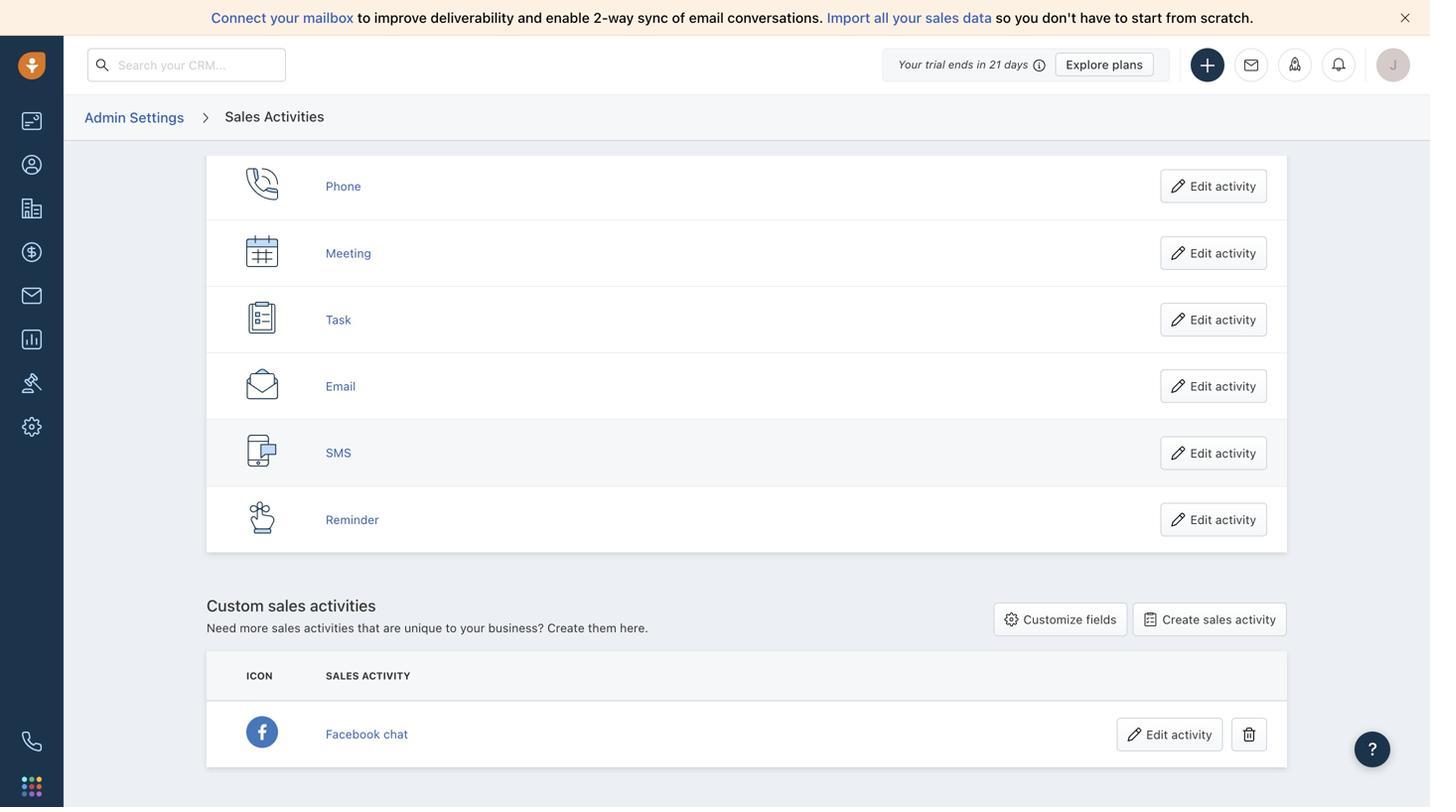 Task type: locate. For each thing, give the bounding box(es) containing it.
create left them
[[547, 621, 585, 635]]

task
[[326, 313, 351, 327]]

your trial ends in 21 days
[[898, 58, 1028, 71]]

you
[[1015, 9, 1039, 26]]

edit activity for sms
[[1190, 446, 1256, 460]]

facebook chat
[[326, 728, 408, 742]]

your
[[270, 9, 299, 26], [893, 9, 922, 26], [460, 621, 485, 635]]

them
[[588, 621, 617, 635]]

to right mailbox on the left top
[[357, 9, 371, 26]]

edit activity button for sms
[[1161, 436, 1267, 470]]

of
[[672, 9, 685, 26]]

0 horizontal spatial sales
[[225, 108, 260, 124]]

create
[[1162, 613, 1200, 627], [547, 621, 585, 635]]

customize fields
[[1023, 613, 1117, 627]]

edit
[[1190, 179, 1212, 193], [1190, 246, 1212, 260], [1190, 313, 1212, 327], [1190, 380, 1212, 393], [1190, 446, 1212, 460], [1190, 513, 1212, 527], [1146, 728, 1168, 742]]

admin settings
[[84, 109, 184, 125]]

that
[[358, 621, 380, 635]]

1 horizontal spatial to
[[446, 621, 457, 635]]

create right fields
[[1162, 613, 1200, 627]]

import
[[827, 9, 870, 26]]

edit activity for reminder
[[1190, 513, 1256, 527]]

create inside button
[[1162, 613, 1200, 627]]

2-
[[593, 9, 608, 26]]

have
[[1080, 9, 1111, 26]]

activity
[[1216, 179, 1256, 193], [1216, 246, 1256, 260], [1216, 313, 1256, 327], [1216, 380, 1256, 393], [1216, 446, 1256, 460], [1216, 513, 1256, 527], [1235, 613, 1276, 627], [1171, 728, 1212, 742]]

create sales activity
[[1162, 613, 1276, 627]]

sales
[[225, 108, 260, 124], [326, 671, 359, 682]]

sales
[[925, 9, 959, 26], [268, 596, 306, 615], [1203, 613, 1232, 627], [272, 621, 301, 635]]

more
[[240, 621, 268, 635]]

0 horizontal spatial to
[[357, 9, 371, 26]]

reminder link
[[326, 513, 379, 527]]

custom sales activities need more sales activities that are unique to your business? create them here.
[[207, 596, 648, 635]]

your
[[898, 58, 922, 71]]

meeting
[[326, 246, 371, 260]]

plans
[[1112, 58, 1143, 72]]

your right the all
[[893, 9, 922, 26]]

edit activity button for phone
[[1161, 170, 1267, 203]]

0 vertical spatial sales
[[225, 108, 260, 124]]

connect
[[211, 9, 267, 26]]

freshworks switcher image
[[22, 777, 42, 797]]

activities
[[310, 596, 376, 615], [304, 621, 354, 635]]

settings
[[130, 109, 184, 125]]

activity inside button
[[1235, 613, 1276, 627]]

edit activity for phone
[[1190, 179, 1256, 193]]

1 horizontal spatial sales
[[326, 671, 359, 682]]

activity for phone
[[1216, 179, 1256, 193]]

edit activity button for email
[[1161, 370, 1267, 403]]

improve
[[374, 9, 427, 26]]

activity for task
[[1216, 313, 1256, 327]]

scratch.
[[1200, 9, 1254, 26]]

admin settings link
[[83, 102, 185, 133]]

1 vertical spatial sales
[[326, 671, 359, 682]]

edit activity button for meeting
[[1161, 236, 1267, 270]]

so
[[996, 9, 1011, 26]]

properties image
[[22, 373, 42, 393]]

your left business?
[[460, 621, 485, 635]]

meeting link
[[326, 246, 371, 260]]

sales left activities
[[225, 108, 260, 124]]

fields
[[1086, 613, 1117, 627]]

activities
[[264, 108, 324, 124]]

unique
[[404, 621, 442, 635]]

data
[[963, 9, 992, 26]]

activities left "that"
[[304, 621, 354, 635]]

trial
[[925, 58, 945, 71]]

activity for meeting
[[1216, 246, 1256, 260]]

edit for sms
[[1190, 446, 1212, 460]]

chat
[[383, 728, 408, 742]]

activities up "that"
[[310, 596, 376, 615]]

create sales activity button
[[1133, 603, 1287, 637]]

customize fields button
[[994, 603, 1128, 637]]

mailbox
[[303, 9, 354, 26]]

your left mailbox on the left top
[[270, 9, 299, 26]]

edit for email
[[1190, 380, 1212, 393]]

sales for sales activity
[[326, 671, 359, 682]]

sales left activity
[[326, 671, 359, 682]]

1 horizontal spatial your
[[460, 621, 485, 635]]

phone
[[326, 179, 361, 193]]

customize
[[1023, 613, 1083, 627]]

conversations.
[[727, 9, 823, 26]]

to right unique
[[446, 621, 457, 635]]

phone image
[[22, 732, 42, 752]]

phone link
[[326, 179, 361, 193]]

to
[[357, 9, 371, 26], [1115, 9, 1128, 26], [446, 621, 457, 635]]

0 horizontal spatial create
[[547, 621, 585, 635]]

reminder
[[326, 513, 379, 527]]

edit activity
[[1190, 179, 1256, 193], [1190, 246, 1256, 260], [1190, 313, 1256, 327], [1190, 380, 1256, 393], [1190, 446, 1256, 460], [1190, 513, 1256, 527], [1146, 728, 1212, 742]]

edit activity button
[[1161, 170, 1267, 203], [1161, 236, 1267, 270], [1161, 303, 1267, 337], [1161, 370, 1267, 403], [1161, 436, 1267, 470], [1161, 503, 1267, 537], [1117, 718, 1223, 752]]

to left start
[[1115, 9, 1128, 26]]

email
[[326, 379, 356, 393]]

are
[[383, 621, 401, 635]]

1 horizontal spatial create
[[1162, 613, 1200, 627]]



Task type: vqa. For each thing, say whether or not it's contained in the screenshot.
Cancel
no



Task type: describe. For each thing, give the bounding box(es) containing it.
edit for reminder
[[1190, 513, 1212, 527]]

phone element
[[12, 722, 52, 762]]

email
[[689, 9, 724, 26]]

edit activity button for reminder
[[1161, 503, 1267, 537]]

create inside custom sales activities need more sales activities that are unique to your business? create them here.
[[547, 621, 585, 635]]

sales inside button
[[1203, 613, 1232, 627]]

1 vertical spatial activities
[[304, 621, 354, 635]]

sales activities
[[225, 108, 324, 124]]

explore plans
[[1066, 58, 1143, 72]]

facebook
[[326, 728, 380, 742]]

way
[[608, 9, 634, 26]]

business?
[[488, 621, 544, 635]]

edit for phone
[[1190, 179, 1212, 193]]

all
[[874, 9, 889, 26]]

sales activity
[[326, 671, 411, 682]]

facebook chat link
[[326, 728, 408, 742]]

0 horizontal spatial your
[[270, 9, 299, 26]]

email link
[[326, 379, 356, 393]]

explore
[[1066, 58, 1109, 72]]

edit activity for email
[[1190, 380, 1256, 393]]

sync
[[638, 9, 668, 26]]

start
[[1132, 9, 1162, 26]]

sms
[[326, 446, 351, 460]]

admin
[[84, 109, 126, 125]]

edit for meeting
[[1190, 246, 1212, 260]]

connect your mailbox link
[[211, 9, 357, 26]]

don't
[[1042, 9, 1076, 26]]

activity for reminder
[[1216, 513, 1256, 527]]

activity for email
[[1216, 380, 1256, 393]]

sales for sales activities
[[225, 108, 260, 124]]

close image
[[1400, 13, 1410, 23]]

edit activity for task
[[1190, 313, 1256, 327]]

Search your CRM... text field
[[87, 48, 286, 82]]

connect your mailbox to improve deliverability and enable 2-way sync of email conversations. import all your sales data so you don't have to start from scratch.
[[211, 9, 1254, 26]]

2 horizontal spatial to
[[1115, 9, 1128, 26]]

here.
[[620, 621, 648, 635]]

custom
[[207, 596, 264, 615]]

explore plans link
[[1055, 53, 1154, 76]]

enable
[[546, 9, 590, 26]]

deliverability
[[430, 9, 514, 26]]

2 horizontal spatial your
[[893, 9, 922, 26]]

edit activity button for task
[[1161, 303, 1267, 337]]

21
[[989, 58, 1001, 71]]

activity for sms
[[1216, 446, 1256, 460]]

edit for task
[[1190, 313, 1212, 327]]

to inside custom sales activities need more sales activities that are unique to your business? create them here.
[[446, 621, 457, 635]]

in
[[977, 58, 986, 71]]

edit activity for meeting
[[1190, 246, 1256, 260]]

from
[[1166, 9, 1197, 26]]

sms link
[[326, 446, 351, 460]]

your inside custom sales activities need more sales activities that are unique to your business? create them here.
[[460, 621, 485, 635]]

and
[[518, 9, 542, 26]]

icon
[[246, 671, 273, 682]]

task link
[[326, 313, 351, 327]]

activity
[[362, 671, 411, 682]]

need
[[207, 621, 236, 635]]

import all your sales data link
[[827, 9, 996, 26]]

days
[[1004, 58, 1028, 71]]

ends
[[948, 58, 974, 71]]

0 vertical spatial activities
[[310, 596, 376, 615]]



